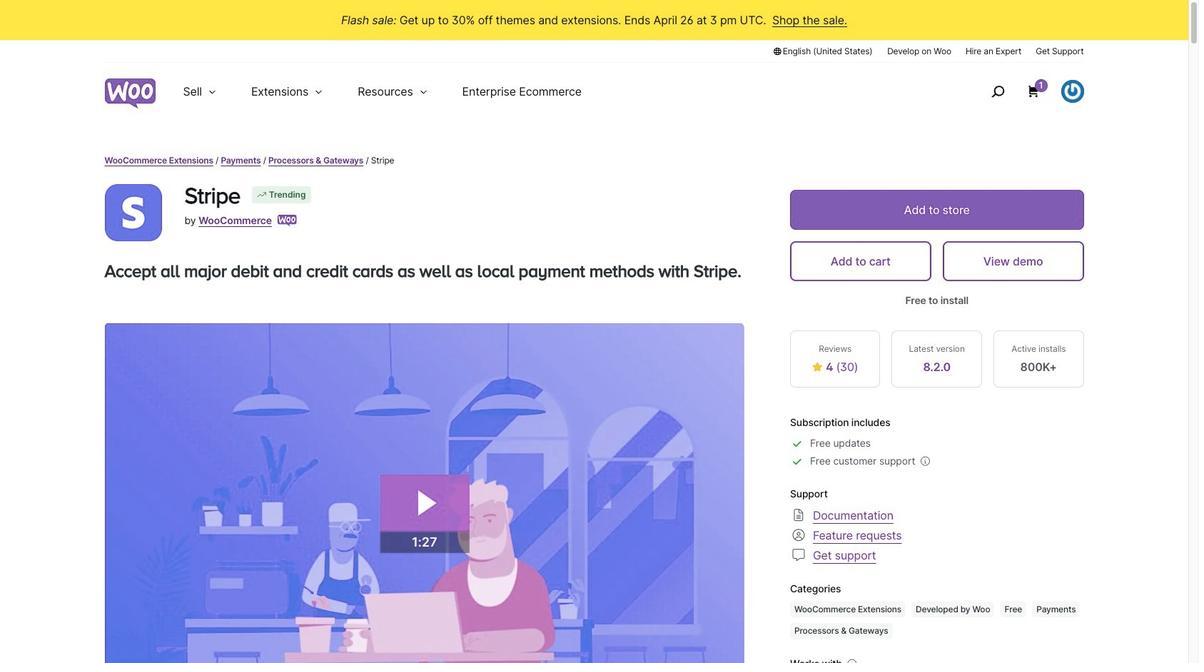 Task type: describe. For each thing, give the bounding box(es) containing it.
breadcrumb element
[[105, 154, 1084, 167]]

developed by woocommerce image
[[278, 215, 297, 226]]

service navigation menu element
[[961, 68, 1084, 115]]

circle info image
[[845, 657, 860, 663]]

file lines image
[[790, 507, 808, 524]]

extra information image
[[919, 455, 933, 469]]



Task type: locate. For each thing, give the bounding box(es) containing it.
product icon image
[[105, 184, 162, 241]]

circle user image
[[790, 527, 808, 544]]

search image
[[987, 80, 1009, 103]]

message image
[[790, 547, 808, 564]]

open account menu image
[[1062, 80, 1084, 103]]

arrow trend up image
[[256, 189, 268, 201]]



